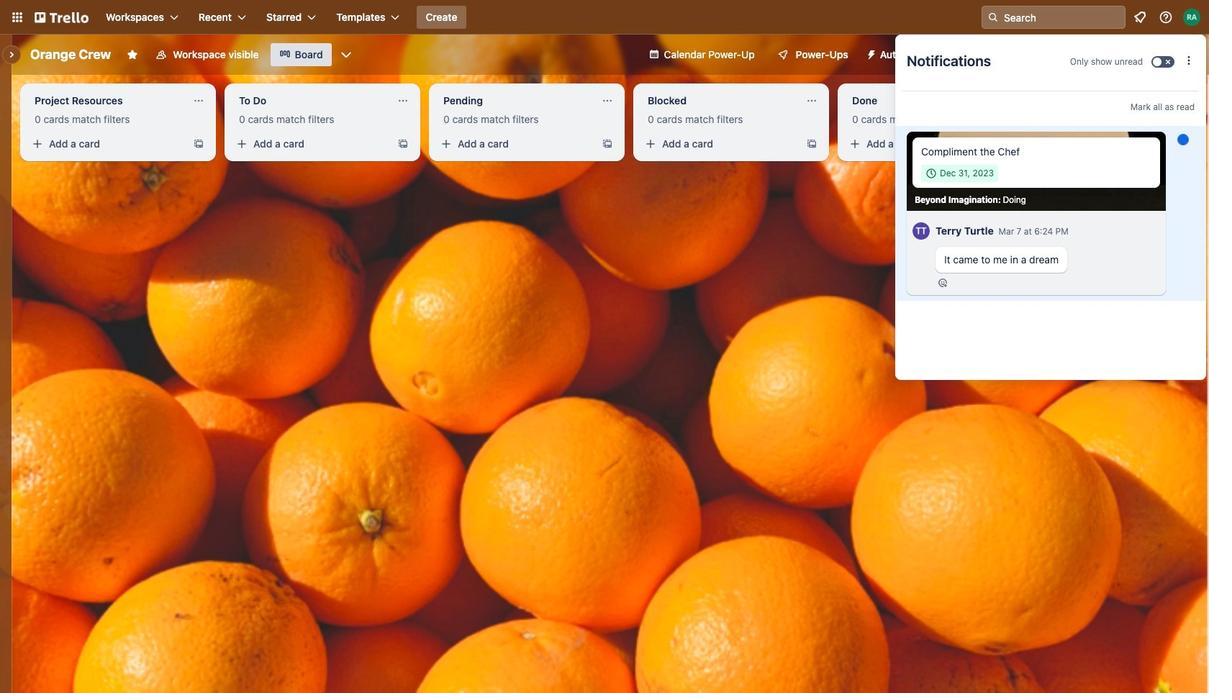 Task type: describe. For each thing, give the bounding box(es) containing it.
create from template… image
[[602, 138, 613, 150]]

ruby anderson (rubyanderson7) image
[[1095, 45, 1115, 65]]

open information menu image
[[1159, 10, 1174, 24]]

back to home image
[[35, 6, 89, 29]]

show menu image
[[1183, 48, 1197, 62]]

Board name text field
[[23, 43, 118, 66]]

customize views image
[[339, 48, 353, 62]]



Task type: vqa. For each thing, say whether or not it's contained in the screenshot.
fourth Create from template… image from right
yes



Task type: locate. For each thing, give the bounding box(es) containing it.
ruby anderson (rubyanderson7) image
[[1184, 9, 1201, 26]]

4 create from template… image from the left
[[1011, 138, 1022, 150]]

None text field
[[230, 89, 392, 112]]

terry turtle (terryturtle) image
[[913, 220, 930, 242]]

1 create from template… image from the left
[[193, 138, 204, 150]]

2 create from template… image from the left
[[397, 138, 409, 150]]

search image
[[988, 12, 999, 23]]

Search field
[[999, 7, 1125, 27]]

3 create from template… image from the left
[[806, 138, 818, 150]]

0 notifications image
[[1132, 9, 1149, 26]]

create from template… image
[[193, 138, 204, 150], [397, 138, 409, 150], [806, 138, 818, 150], [1011, 138, 1022, 150]]

None text field
[[26, 89, 187, 112], [435, 89, 596, 112], [639, 89, 801, 112], [844, 89, 1005, 112], [26, 89, 187, 112], [435, 89, 596, 112], [639, 89, 801, 112], [844, 89, 1005, 112]]

sm image
[[860, 43, 880, 63]]

primary element
[[0, 0, 1210, 35]]

star or unstar board image
[[127, 49, 138, 60]]



